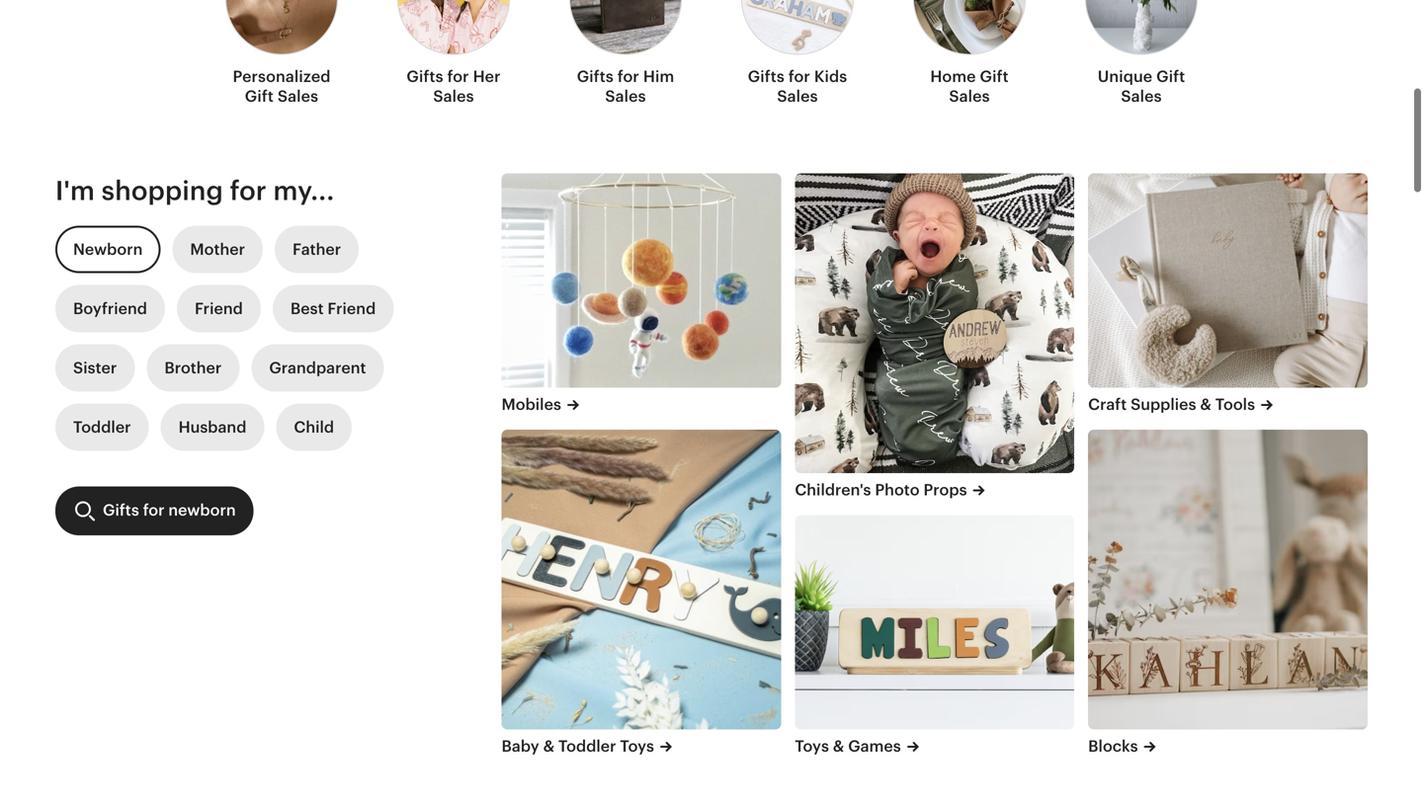 Task type: vqa. For each thing, say whether or not it's contained in the screenshot.
Personalized Gift Sales
yes



Task type: locate. For each thing, give the bounding box(es) containing it.
for left newborn
[[143, 502, 165, 520]]

1 vertical spatial toddler
[[559, 738, 617, 756]]

& left the games
[[833, 738, 845, 756]]

sales down the unique
[[1122, 87, 1163, 105]]

toys & games
[[795, 738, 902, 756]]

personalized gift sales
[[233, 68, 331, 105]]

4 sales from the left
[[778, 87, 818, 105]]

gift inside home gift sales
[[981, 68, 1009, 85]]

gifts inside gifts for kids sales
[[748, 68, 785, 85]]

best friend
[[291, 300, 376, 318]]

& right baby
[[543, 738, 555, 756]]

gifts inside gifts for him sales
[[577, 68, 614, 85]]

supplies
[[1131, 396, 1197, 414]]

toddler right baby
[[559, 738, 617, 756]]

2 horizontal spatial gift
[[1157, 68, 1186, 85]]

gifts inside gifts for her sales
[[407, 68, 444, 85]]

shopping
[[102, 175, 223, 206]]

boyfriend
[[73, 300, 147, 318]]

gift right the unique
[[1157, 68, 1186, 85]]

gift down personalized at the left top of page
[[245, 87, 274, 105]]

for left my... in the top of the page
[[230, 175, 267, 206]]

toys & games link
[[795, 736, 1075, 759]]

gifts left her
[[407, 68, 444, 85]]

home gift sales link
[[914, 0, 1026, 114]]

for for him
[[618, 68, 640, 85]]

husband
[[179, 419, 247, 436]]

sales down her
[[433, 87, 474, 105]]

sales down personalized at the left top of page
[[278, 87, 319, 105]]

kids
[[815, 68, 848, 85]]

gift inside unique gift sales
[[1157, 68, 1186, 85]]

toddler down "sister"
[[73, 419, 131, 436]]

gifts left kids
[[748, 68, 785, 85]]

sales down kids
[[778, 87, 818, 105]]

for inside gifts for kids sales
[[789, 68, 811, 85]]

toys
[[620, 738, 655, 756], [795, 738, 830, 756]]

gift inside personalized gift sales
[[245, 87, 274, 105]]

home gift sales
[[931, 68, 1009, 105]]

& left tools
[[1201, 396, 1212, 414]]

0 horizontal spatial gift
[[245, 87, 274, 105]]

for for her
[[448, 68, 469, 85]]

gift
[[981, 68, 1009, 85], [1157, 68, 1186, 85], [245, 87, 274, 105]]

gifts for gifts for her sales
[[407, 68, 444, 85]]

3 sales from the left
[[606, 87, 646, 105]]

friend down mother
[[195, 300, 243, 318]]

1 horizontal spatial toys
[[795, 738, 830, 756]]

sales down home
[[950, 87, 991, 105]]

i'm
[[55, 175, 95, 206]]

for inside gifts for her sales
[[448, 68, 469, 85]]

gifts left newborn
[[103, 502, 139, 520]]

gifts for newborn link
[[55, 487, 254, 536]]

sister
[[73, 359, 117, 377]]

for
[[448, 68, 469, 85], [618, 68, 640, 85], [789, 68, 811, 85], [230, 175, 267, 206], [143, 502, 165, 520]]

baby
[[502, 738, 540, 756]]

sales
[[278, 87, 319, 105], [433, 87, 474, 105], [606, 87, 646, 105], [778, 87, 818, 105], [950, 87, 991, 105], [1122, 87, 1163, 105]]

1 horizontal spatial gift
[[981, 68, 1009, 85]]

gift for unique gift sales
[[1157, 68, 1186, 85]]

personalized gift sales link
[[225, 0, 338, 114]]

children's
[[795, 482, 872, 499]]

6 sales from the left
[[1122, 87, 1163, 105]]

gifts left the him
[[577, 68, 614, 85]]

&
[[1201, 396, 1212, 414], [543, 738, 555, 756], [833, 738, 845, 756]]

for left kids
[[789, 68, 811, 85]]

0 horizontal spatial friend
[[195, 300, 243, 318]]

child
[[294, 419, 334, 436]]

gifts for him sales link
[[570, 0, 682, 114]]

friend right 'best' on the top
[[328, 300, 376, 318]]

1 horizontal spatial &
[[833, 738, 845, 756]]

1 sales from the left
[[278, 87, 319, 105]]

& for baby & toddler toys
[[543, 738, 555, 756]]

sales inside personalized gift sales
[[278, 87, 319, 105]]

craft
[[1089, 396, 1128, 414]]

friend
[[195, 300, 243, 318], [328, 300, 376, 318]]

0 horizontal spatial toddler
[[73, 419, 131, 436]]

0 horizontal spatial &
[[543, 738, 555, 756]]

gift right home
[[981, 68, 1009, 85]]

for for kids
[[789, 68, 811, 85]]

1 horizontal spatial friend
[[328, 300, 376, 318]]

5 sales from the left
[[950, 87, 991, 105]]

toddler
[[73, 419, 131, 436], [559, 738, 617, 756]]

2 sales from the left
[[433, 87, 474, 105]]

for inside gifts for him sales
[[618, 68, 640, 85]]

sales down the him
[[606, 87, 646, 105]]

0 vertical spatial toddler
[[73, 419, 131, 436]]

for inside gifts for newborn link
[[143, 502, 165, 520]]

gift for personalized gift sales
[[245, 87, 274, 105]]

0 horizontal spatial toys
[[620, 738, 655, 756]]

for left the him
[[618, 68, 640, 85]]

baby memory book book | personalized baby book | gender neutral baby gift | baby shower gift | newborn memory book | baby book + photo album image
[[1089, 173, 1369, 388]]

gifts for gifts for kids sales
[[748, 68, 785, 85]]

baby name swaddle, newborn name swaddle, personalized baby name swaddle, hospital blanket, baby shower gift, custom baby gift, green swaddle image
[[795, 173, 1075, 474]]

name puzzle for toddlers, personalized christmas gift for kids, toddler wood toy, first birthday gift, custom name puzzle, puzzle for kids image
[[795, 516, 1075, 730]]

for left her
[[448, 68, 469, 85]]

gifts
[[407, 68, 444, 85], [577, 68, 614, 85], [748, 68, 785, 85], [103, 502, 139, 520]]



Task type: describe. For each thing, give the bounding box(es) containing it.
unique gift sales link
[[1086, 0, 1199, 114]]

craft supplies & tools link
[[1089, 394, 1369, 416]]

gifts for him sales
[[577, 68, 675, 105]]

sales inside gifts for him sales
[[606, 87, 646, 105]]

children's photo props
[[795, 482, 968, 499]]

personalized
[[233, 68, 331, 85]]

her
[[473, 68, 501, 85]]

2 toys from the left
[[795, 738, 830, 756]]

sales inside gifts for kids sales
[[778, 87, 818, 105]]

2 horizontal spatial &
[[1201, 396, 1212, 414]]

props
[[924, 482, 968, 499]]

mobiles link
[[502, 394, 782, 416]]

gifts for gifts for him sales
[[577, 68, 614, 85]]

father
[[293, 241, 341, 258]]

blocks
[[1089, 738, 1139, 756]]

i'm shopping for my...
[[55, 175, 335, 206]]

1 friend from the left
[[195, 300, 243, 318]]

2 friend from the left
[[328, 300, 376, 318]]

1 horizontal spatial toddler
[[559, 738, 617, 756]]

baby & toddler toys link
[[502, 736, 782, 759]]

& for toys & games
[[833, 738, 845, 756]]

solar system mobile crib felt planets mobile nursery astronaut mobile baby boy outer space mobile kids spaceman galaxy mobile hanging decor image
[[502, 173, 782, 388]]

my...
[[273, 175, 335, 206]]

games
[[849, 738, 902, 756]]

mother
[[190, 241, 245, 258]]

grandparent
[[269, 359, 366, 377]]

gifts for kids sales
[[748, 68, 848, 105]]

gifts for newborn
[[103, 502, 236, 520]]

gift for home gift sales
[[981, 68, 1009, 85]]

unique gift sales
[[1098, 68, 1186, 105]]

for for newborn
[[143, 502, 165, 520]]

best
[[291, 300, 324, 318]]

gifts for her sales
[[407, 68, 501, 105]]

him
[[644, 68, 675, 85]]

floral wood alphabet blocks | personalized name | custom name blocks | handmade wood blocks | floral baby shower | floral nursery decor image
[[1089, 430, 1369, 730]]

baby & toddler toys
[[502, 738, 655, 756]]

newborn
[[168, 502, 236, 520]]

children's photo props link
[[795, 480, 1075, 502]]

1 toys from the left
[[620, 738, 655, 756]]

sales inside unique gift sales
[[1122, 87, 1163, 105]]

photo
[[876, 482, 920, 499]]

mobiles
[[502, 396, 562, 414]]

gifts for kids sales link
[[742, 0, 854, 114]]

unique
[[1098, 68, 1153, 85]]

tools
[[1216, 396, 1256, 414]]

blocks link
[[1089, 736, 1369, 759]]

gifts for gifts for newborn
[[103, 502, 139, 520]]

newborn
[[73, 241, 143, 258]]

sales inside gifts for her sales
[[433, 87, 474, 105]]

home
[[931, 68, 977, 85]]

puzzle - wood - personalized - nursery - decor - design - names - wooden toys for toddlers - gift - birthday - montessori image
[[502, 430, 782, 730]]

gifts for her sales link
[[398, 0, 510, 114]]

sales inside home gift sales
[[950, 87, 991, 105]]

craft supplies & tools
[[1089, 396, 1256, 414]]

brother
[[164, 359, 222, 377]]



